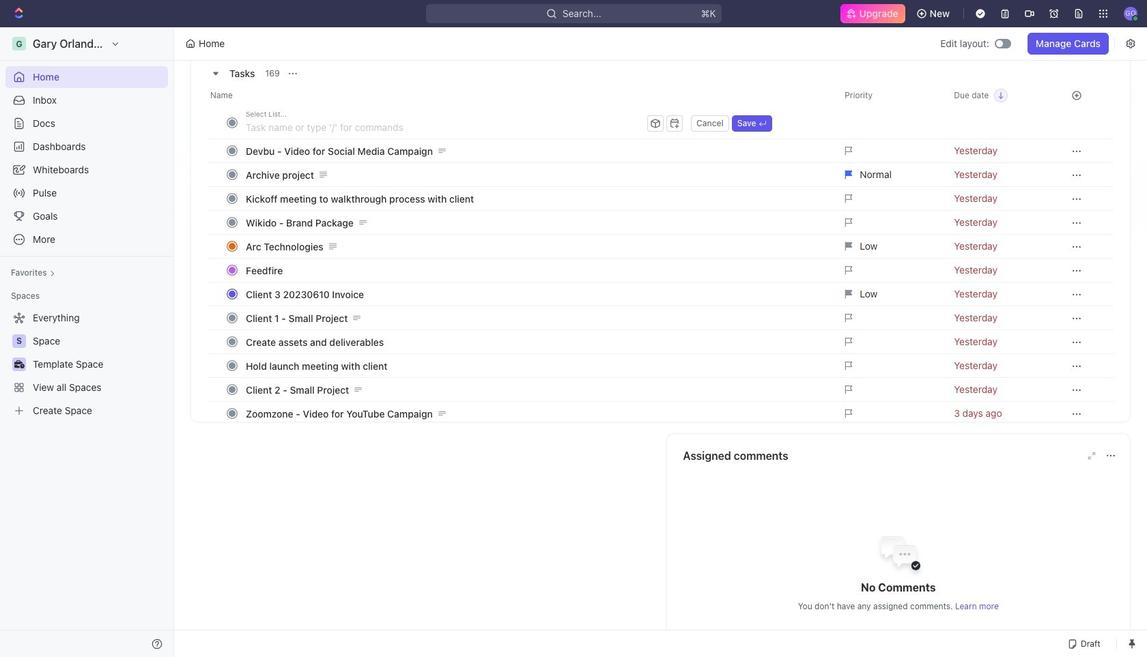 Task type: vqa. For each thing, say whether or not it's contained in the screenshot.
tree
yes



Task type: locate. For each thing, give the bounding box(es) containing it.
tree
[[5, 307, 168, 422]]

business time image
[[14, 361, 24, 369]]

Task name or type '/' for commands text field
[[246, 116, 645, 138]]

tree inside sidebar navigation
[[5, 307, 168, 422]]

gary orlando's workspace, , element
[[12, 37, 26, 51]]



Task type: describe. For each thing, give the bounding box(es) containing it.
space, , element
[[12, 335, 26, 348]]

sidebar navigation
[[0, 27, 177, 658]]



